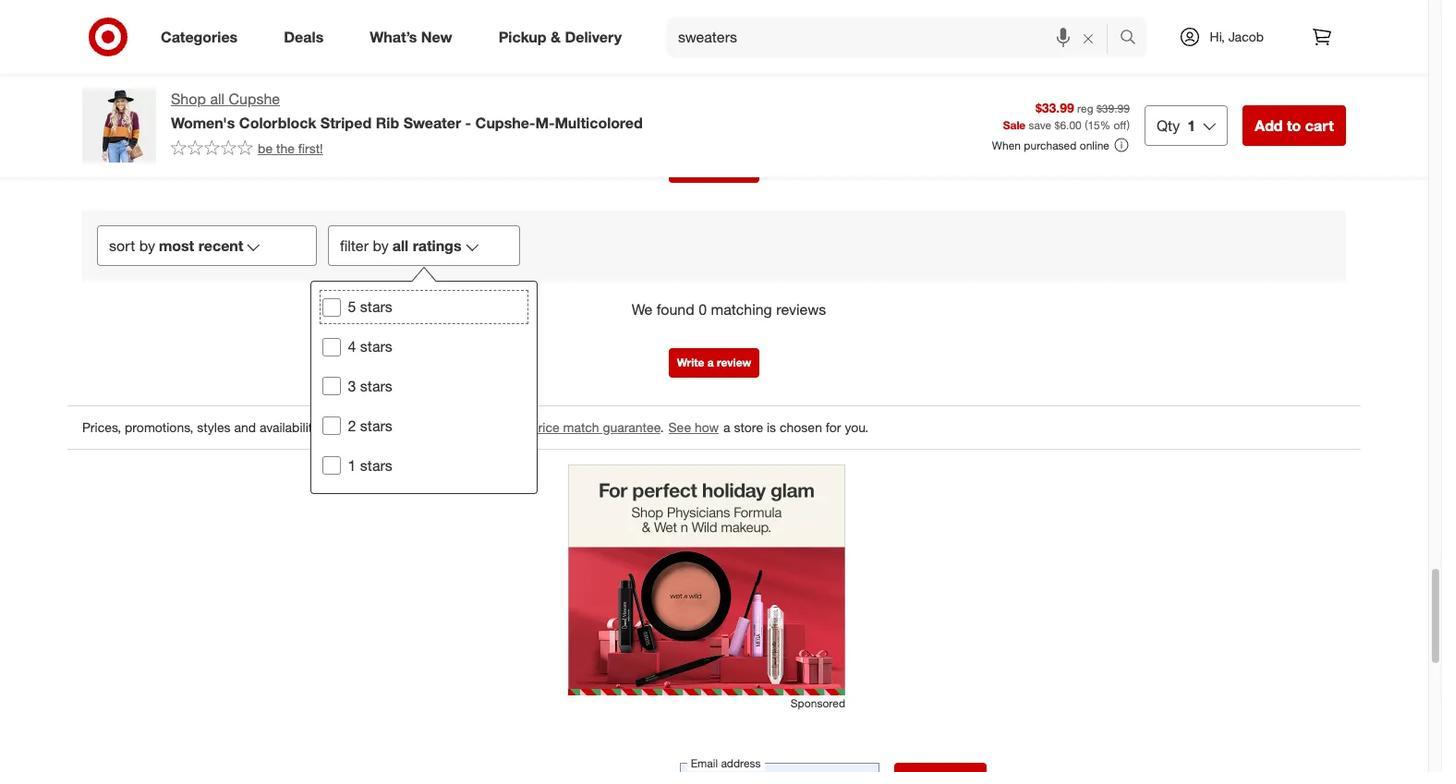 Task type: describe. For each thing, give the bounding box(es) containing it.
2 stars checkbox
[[323, 417, 341, 436]]

jacob
[[1229, 29, 1264, 44]]

3 stars checkbox
[[323, 377, 341, 396]]

1 stars
[[348, 456, 393, 475]]

deals link
[[268, 17, 347, 57]]

by for sort by
[[139, 237, 155, 255]]

a inside button
[[708, 356, 714, 370]]

filter
[[340, 237, 369, 255]]

multicolored
[[555, 114, 643, 132]]

prices,
[[82, 420, 121, 435]]

be
[[258, 140, 273, 156]]

how
[[695, 420, 719, 435]]

found
[[657, 301, 695, 319]]

what's new link
[[354, 17, 476, 57]]

online
[[1080, 138, 1110, 152]]

stars for 2 stars
[[361, 417, 393, 435]]

our
[[508, 420, 527, 435]]

6.00
[[1060, 119, 1082, 133]]

when
[[992, 138, 1021, 152]]

15
[[1088, 119, 1100, 133]]

categories link
[[145, 17, 261, 57]]

)
[[1127, 119, 1130, 133]]

1 horizontal spatial a
[[724, 420, 731, 435]]

the
[[276, 140, 295, 156]]

2 see from the left
[[669, 420, 691, 435]]

by for filter by
[[373, 237, 389, 255]]

new
[[421, 27, 453, 46]]

purchased
[[1024, 138, 1077, 152]]

price
[[531, 420, 560, 435]]

stars for 5 stars
[[361, 298, 393, 316]]

1 see from the left
[[482, 420, 504, 435]]

stars for 3 stars
[[361, 377, 393, 396]]

by right 'vary'
[[378, 420, 392, 435]]

.
[[661, 420, 664, 435]]

we
[[632, 301, 653, 319]]

striped
[[320, 114, 372, 132]]

off
[[1114, 119, 1127, 133]]

matching
[[711, 301, 772, 319]]

chosen
[[780, 420, 822, 435]]

all inside region
[[392, 237, 409, 255]]

sweater
[[404, 114, 461, 132]]

%
[[1100, 119, 1111, 133]]

and
[[234, 420, 256, 435]]

sale
[[1003, 119, 1026, 133]]

cupshe-
[[475, 114, 535, 132]]

stars for 4 stars
[[361, 337, 393, 356]]

recent
[[198, 237, 243, 255]]

see how button
[[668, 418, 720, 438]]

be the first!
[[258, 140, 323, 156]]

image of women's colorblock striped rib sweater - cupshe-m-multicolored image
[[82, 89, 156, 163]]

vary
[[351, 420, 375, 435]]

pickup & delivery
[[499, 27, 622, 46]]

rib
[[376, 114, 399, 132]]

sort
[[109, 237, 135, 255]]

qty
[[1157, 116, 1180, 135]]

m-
[[535, 114, 555, 132]]

all inside "shop all cupshe women's colorblock striped rib sweater - cupshe-m-multicolored"
[[210, 90, 225, 108]]

colorblock
[[239, 114, 316, 132]]

write a review button
[[669, 349, 760, 378]]

2 stars
[[348, 417, 393, 435]]

2
[[348, 417, 357, 435]]

promotions,
[[125, 420, 194, 435]]

region containing sort by
[[67, 0, 1361, 730]]

styles
[[197, 420, 231, 435]]

shop
[[171, 90, 206, 108]]

guarantee
[[603, 420, 661, 435]]

add to cart
[[1255, 116, 1334, 135]]

qty 1
[[1157, 116, 1196, 135]]

what's new
[[370, 27, 453, 46]]

prices, promotions, styles and availability may vary by store & online. see our price match guarantee . see how a store is chosen for you.
[[82, 420, 869, 435]]

& inside region
[[429, 420, 437, 435]]

save
[[1029, 119, 1052, 133]]

1 horizontal spatial &
[[551, 27, 561, 46]]



Task type: locate. For each thing, give the bounding box(es) containing it.
by right filter
[[373, 237, 389, 255]]

5
[[348, 298, 357, 316]]

1
[[1188, 116, 1196, 135], [348, 456, 357, 475]]

0 horizontal spatial all
[[210, 90, 225, 108]]

2 store from the left
[[734, 420, 763, 435]]

0 vertical spatial all
[[210, 90, 225, 108]]

review
[[717, 356, 752, 370]]

stars
[[361, 298, 393, 316], [361, 337, 393, 356], [361, 377, 393, 396], [361, 417, 393, 435], [361, 456, 393, 475]]

see
[[482, 420, 504, 435], [669, 420, 691, 435]]

see right .
[[669, 420, 691, 435]]

region
[[67, 0, 1361, 730]]

1 horizontal spatial all
[[392, 237, 409, 255]]

may
[[323, 420, 347, 435]]

& left online.
[[429, 420, 437, 435]]

stars right 3
[[361, 377, 393, 396]]

$
[[1055, 119, 1060, 133]]

all
[[210, 90, 225, 108], [392, 237, 409, 255]]

1 vertical spatial &
[[429, 420, 437, 435]]

0 vertical spatial &
[[551, 27, 561, 46]]

all up women's
[[210, 90, 225, 108]]

write a review
[[677, 356, 752, 370]]

4 stars from the top
[[361, 417, 393, 435]]

1 right the 1 stars option
[[348, 456, 357, 475]]

$39.99
[[1097, 101, 1130, 115]]

all left ratings
[[392, 237, 409, 255]]

5 stars
[[348, 298, 393, 316]]

0 vertical spatial a
[[708, 356, 714, 370]]

for
[[826, 420, 841, 435]]

cupshe
[[229, 90, 280, 108]]

a right how
[[724, 420, 731, 435]]

3 stars
[[348, 377, 393, 396]]

$33.99
[[1036, 99, 1075, 115]]

stars for 1 stars
[[361, 456, 393, 475]]

store
[[396, 420, 425, 435], [734, 420, 763, 435]]

sponsored
[[791, 697, 846, 711]]

shop all cupshe women's colorblock striped rib sweater - cupshe-m-multicolored
[[171, 90, 643, 132]]

by right sort on the left top
[[139, 237, 155, 255]]

1 stars checkbox
[[323, 457, 341, 475]]

to
[[1287, 116, 1302, 135]]

when purchased online
[[992, 138, 1110, 152]]

1 store from the left
[[396, 420, 425, 435]]

stars right the 2
[[361, 417, 393, 435]]

hi, jacob
[[1210, 29, 1264, 44]]

-
[[465, 114, 471, 132]]

write
[[677, 356, 705, 370]]

filter by all ratings
[[340, 237, 462, 255]]

1 horizontal spatial 1
[[1188, 116, 1196, 135]]

4 stars
[[348, 337, 393, 356]]

advertisement region
[[568, 465, 846, 696]]

add to cart button
[[1243, 105, 1346, 146]]

we found 0 matching reviews
[[632, 301, 827, 319]]

stars right 5
[[361, 298, 393, 316]]

0 horizontal spatial 1
[[348, 456, 357, 475]]

4
[[348, 337, 357, 356]]

stars right 4
[[361, 337, 393, 356]]

you.
[[845, 420, 869, 435]]

see left our
[[482, 420, 504, 435]]

0 vertical spatial 1
[[1188, 116, 1196, 135]]

0 horizontal spatial &
[[429, 420, 437, 435]]

0
[[699, 301, 707, 319]]

delivery
[[565, 27, 622, 46]]

categories
[[161, 27, 238, 46]]

3 stars from the top
[[361, 377, 393, 396]]

be the first! link
[[171, 139, 323, 158]]

deals
[[284, 27, 324, 46]]

stars down 2 stars
[[361, 456, 393, 475]]

price match guarantee link
[[531, 420, 661, 435]]

1 horizontal spatial store
[[734, 420, 763, 435]]

1 right qty
[[1188, 116, 1196, 135]]

1 stars from the top
[[361, 298, 393, 316]]

& right pickup
[[551, 27, 561, 46]]

is
[[767, 420, 776, 435]]

0 horizontal spatial see
[[482, 420, 504, 435]]

store left is
[[734, 420, 763, 435]]

availability
[[260, 420, 319, 435]]

sort by most recent
[[109, 237, 243, 255]]

match
[[563, 420, 599, 435]]

ratings
[[413, 237, 462, 255]]

$33.99 reg $39.99 sale save $ 6.00 ( 15 % off )
[[1003, 99, 1130, 133]]

reg
[[1078, 101, 1094, 115]]

what's
[[370, 27, 417, 46]]

add
[[1255, 116, 1283, 135]]

hi,
[[1210, 29, 1225, 44]]

most
[[159, 237, 194, 255]]

(
[[1085, 119, 1088, 133]]

1 vertical spatial all
[[392, 237, 409, 255]]

pickup & delivery link
[[483, 17, 645, 57]]

5 stars from the top
[[361, 456, 393, 475]]

reviews
[[776, 301, 827, 319]]

2 stars from the top
[[361, 337, 393, 356]]

4 stars checkbox
[[323, 338, 341, 356]]

5 stars checkbox
[[323, 298, 341, 317]]

1 vertical spatial a
[[724, 420, 731, 435]]

&
[[551, 27, 561, 46], [429, 420, 437, 435]]

None text field
[[680, 764, 880, 773]]

by
[[139, 237, 155, 255], [373, 237, 389, 255], [378, 420, 392, 435]]

women's
[[171, 114, 235, 132]]

3
[[348, 377, 357, 396]]

store right 2 stars
[[396, 420, 425, 435]]

search
[[1111, 29, 1156, 48]]

a right write
[[708, 356, 714, 370]]

What can we help you find? suggestions appear below search field
[[667, 17, 1124, 57]]

0 horizontal spatial a
[[708, 356, 714, 370]]

search button
[[1111, 17, 1156, 61]]

1 horizontal spatial see
[[669, 420, 691, 435]]

1 vertical spatial 1
[[348, 456, 357, 475]]

online.
[[440, 420, 478, 435]]

0 horizontal spatial store
[[396, 420, 425, 435]]

pickup
[[499, 27, 547, 46]]

first!
[[298, 140, 323, 156]]



Task type: vqa. For each thing, say whether or not it's contained in the screenshot.
Apply. associated with Sony ZX Series Wired On Ear Headphones - (MDR-ZX110)
no



